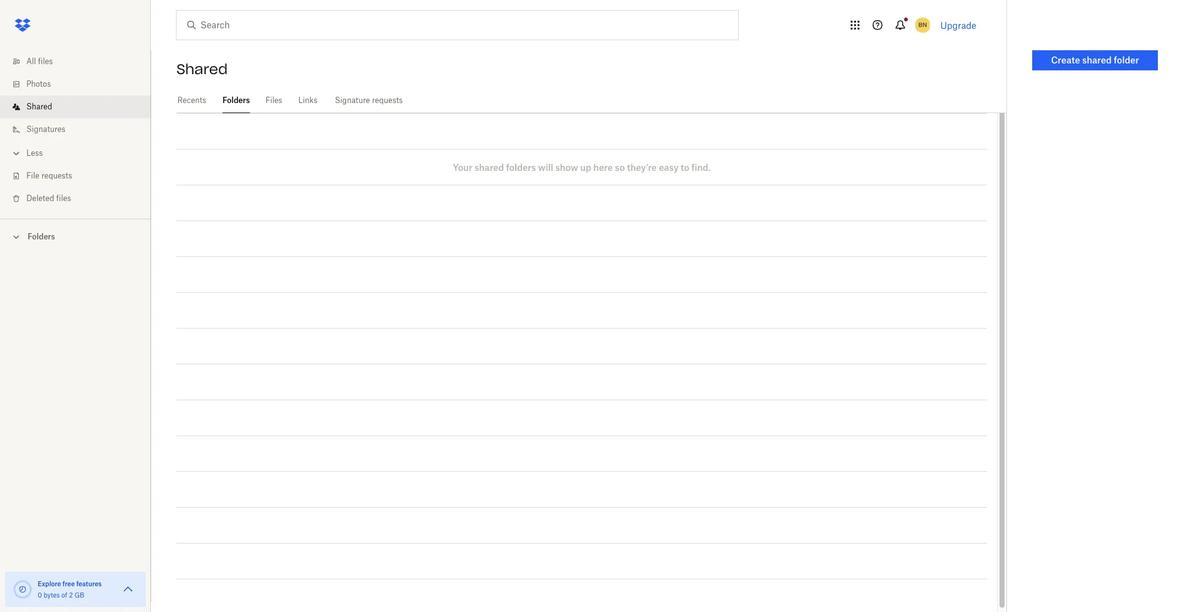 Task type: describe. For each thing, give the bounding box(es) containing it.
find.
[[692, 162, 711, 173]]

folder
[[1115, 55, 1140, 65]]

photos
[[26, 79, 51, 89]]

bytes
[[44, 592, 60, 599]]

less image
[[10, 147, 23, 160]]

file requests
[[26, 171, 72, 180]]

files for deleted files
[[56, 194, 71, 203]]

tab list containing recents
[[177, 88, 1007, 113]]

free
[[63, 580, 75, 588]]

files
[[266, 96, 283, 105]]

photos link
[[10, 73, 151, 96]]

less
[[26, 148, 43, 158]]

2
[[69, 592, 73, 599]]

shared for create
[[1083, 55, 1112, 65]]

upgrade
[[941, 20, 977, 30]]

signature
[[335, 96, 370, 105]]

shared link
[[10, 96, 151, 118]]

so
[[615, 162, 625, 173]]

will
[[539, 162, 554, 173]]

shared inside list item
[[26, 102, 52, 111]]

create shared folder
[[1052, 55, 1140, 65]]

list containing all files
[[0, 43, 151, 219]]

links link
[[298, 88, 318, 111]]

files for all files
[[38, 57, 53, 66]]

up
[[581, 162, 592, 173]]

all files
[[26, 57, 53, 66]]

all
[[26, 57, 36, 66]]

here
[[594, 162, 613, 173]]

folders button
[[0, 227, 151, 246]]

your
[[453, 162, 473, 173]]

easy
[[659, 162, 679, 173]]

all files link
[[10, 50, 151, 73]]

file requests link
[[10, 165, 151, 187]]



Task type: vqa. For each thing, say whether or not it's contained in the screenshot.
Photos "LINK"
yes



Task type: locate. For each thing, give the bounding box(es) containing it.
folders down deleted
[[28, 232, 55, 241]]

shared list item
[[0, 96, 151, 118]]

Search text field
[[201, 18, 713, 32]]

dropbox image
[[10, 13, 35, 38]]

shared down the photos
[[26, 102, 52, 111]]

1 horizontal spatial files
[[56, 194, 71, 203]]

folders inside button
[[28, 232, 55, 241]]

1 vertical spatial files
[[56, 194, 71, 203]]

features
[[76, 580, 102, 588]]

shared inside create shared folder button
[[1083, 55, 1112, 65]]

explore free features 0 bytes of 2 gb
[[38, 580, 102, 599]]

recents link
[[177, 88, 207, 111]]

create
[[1052, 55, 1081, 65]]

1 vertical spatial shared
[[26, 102, 52, 111]]

1 vertical spatial folders
[[28, 232, 55, 241]]

folders left files
[[223, 96, 250, 105]]

folders
[[223, 96, 250, 105], [28, 232, 55, 241]]

folders
[[507, 162, 536, 173]]

show
[[556, 162, 579, 173]]

1 horizontal spatial shared
[[177, 60, 228, 78]]

requests for file requests
[[41, 171, 72, 180]]

file
[[26, 171, 39, 180]]

shared
[[1083, 55, 1112, 65], [475, 162, 504, 173]]

recents
[[178, 96, 206, 105]]

signatures
[[26, 124, 65, 134]]

files link
[[265, 88, 283, 111]]

folders link
[[222, 88, 250, 111]]

0 horizontal spatial shared
[[475, 162, 504, 173]]

signature requests
[[335, 96, 403, 105]]

bn button
[[913, 15, 933, 35]]

files right deleted
[[56, 194, 71, 203]]

requests right file
[[41, 171, 72, 180]]

deleted
[[26, 194, 54, 203]]

your shared folders will show up here so they're easy to find.
[[453, 162, 711, 173]]

requests right signature
[[372, 96, 403, 105]]

1 horizontal spatial folders
[[223, 96, 250, 105]]

signatures link
[[10, 118, 151, 141]]

deleted files link
[[10, 187, 151, 210]]

files right 'all'
[[38, 57, 53, 66]]

shared left folder
[[1083, 55, 1112, 65]]

to
[[681, 162, 690, 173]]

shared for your
[[475, 162, 504, 173]]

0 horizontal spatial shared
[[26, 102, 52, 111]]

of
[[61, 592, 67, 599]]

requests inside "tab list"
[[372, 96, 403, 105]]

1 vertical spatial shared
[[475, 162, 504, 173]]

files
[[38, 57, 53, 66], [56, 194, 71, 203]]

bn
[[919, 21, 928, 29]]

gb
[[75, 592, 84, 599]]

0 horizontal spatial files
[[38, 57, 53, 66]]

list
[[0, 43, 151, 219]]

tab list
[[177, 88, 1007, 113]]

0 vertical spatial shared
[[177, 60, 228, 78]]

folders inside "tab list"
[[223, 96, 250, 105]]

they're
[[627, 162, 657, 173]]

shared
[[177, 60, 228, 78], [26, 102, 52, 111]]

0 vertical spatial shared
[[1083, 55, 1112, 65]]

0 vertical spatial files
[[38, 57, 53, 66]]

shared right your
[[475, 162, 504, 173]]

signature requests link
[[333, 88, 405, 111]]

0 vertical spatial requests
[[372, 96, 403, 105]]

upgrade link
[[941, 20, 977, 30]]

0
[[38, 592, 42, 599]]

0 vertical spatial folders
[[223, 96, 250, 105]]

shared up 'recents' link
[[177, 60, 228, 78]]

create shared folder button
[[1033, 50, 1159, 70]]

1 horizontal spatial shared
[[1083, 55, 1112, 65]]

requests for signature requests
[[372, 96, 403, 105]]

0 horizontal spatial folders
[[28, 232, 55, 241]]

quota usage element
[[13, 580, 33, 600]]

deleted files
[[26, 194, 71, 203]]

links
[[298, 96, 318, 105]]

0 horizontal spatial requests
[[41, 171, 72, 180]]

requests
[[372, 96, 403, 105], [41, 171, 72, 180]]

1 vertical spatial requests
[[41, 171, 72, 180]]

1 horizontal spatial requests
[[372, 96, 403, 105]]

explore
[[38, 580, 61, 588]]



